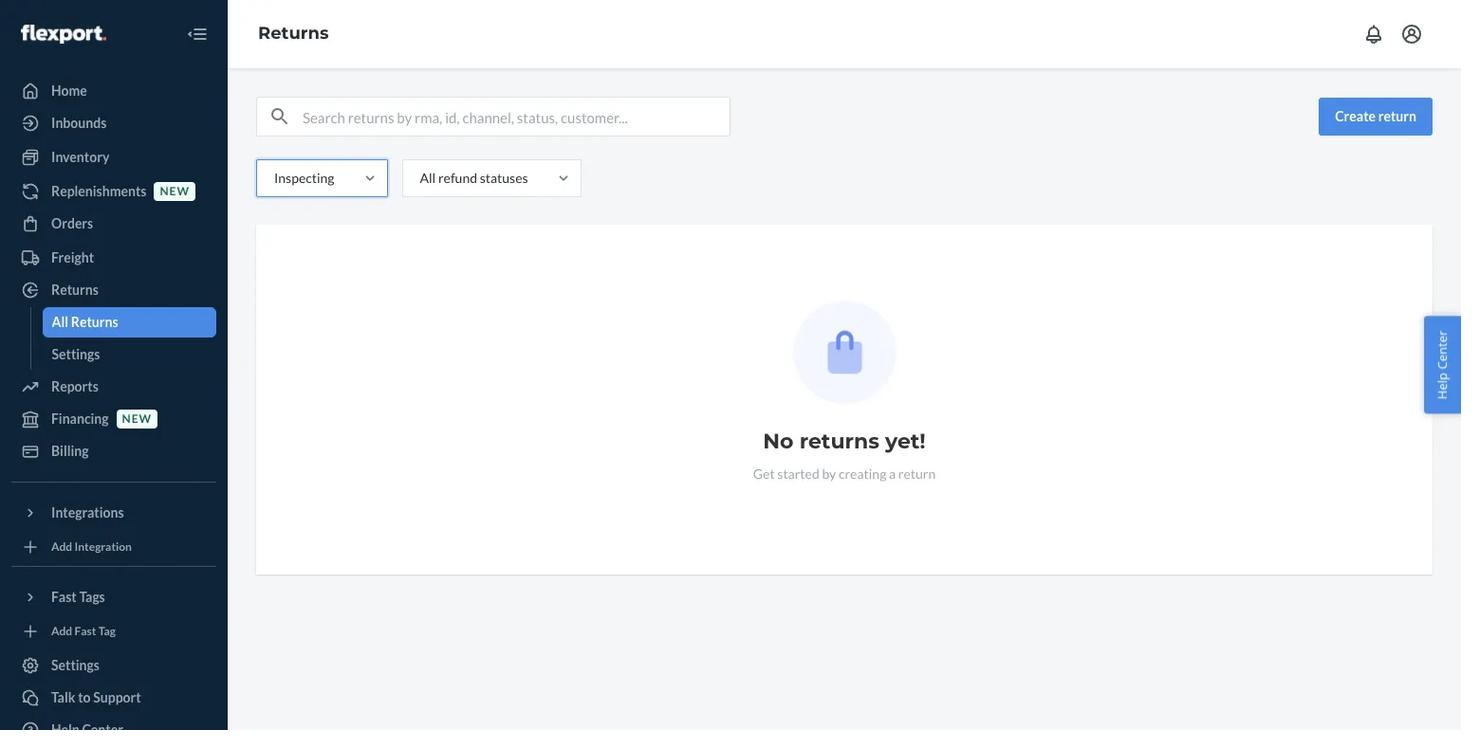 Task type: vqa. For each thing, say whether or not it's contained in the screenshot.
the topmost Settings
yes



Task type: describe. For each thing, give the bounding box(es) containing it.
orders link
[[11, 209, 216, 239]]

inbounds link
[[11, 108, 216, 139]]

statuses
[[480, 170, 528, 186]]

1 vertical spatial returns
[[51, 282, 99, 298]]

create return button
[[1319, 98, 1433, 136]]

open account menu image
[[1401, 23, 1423, 46]]

all refund statuses
[[420, 170, 528, 186]]

center
[[1434, 331, 1451, 370]]

creating
[[839, 466, 887, 482]]

1 vertical spatial settings link
[[11, 651, 216, 681]]

open notifications image
[[1363, 23, 1386, 46]]

reports
[[51, 379, 99, 395]]

all returns
[[52, 314, 118, 330]]

billing link
[[11, 437, 216, 467]]

get
[[753, 466, 775, 482]]

all for all refund statuses
[[420, 170, 436, 186]]

inspecting
[[274, 170, 335, 186]]

all for all returns
[[52, 314, 68, 330]]

a
[[889, 466, 896, 482]]

freight
[[51, 250, 94, 266]]

integration
[[75, 540, 132, 555]]

talk to support button
[[11, 683, 216, 714]]

replenishments
[[51, 183, 147, 199]]

1 vertical spatial return
[[898, 466, 936, 482]]

financing
[[51, 411, 109, 427]]

freight link
[[11, 243, 216, 273]]

help center button
[[1425, 317, 1461, 414]]

Search returns by rma, id, channel, status, customer... text field
[[303, 98, 730, 136]]

add for add fast tag
[[51, 625, 72, 639]]

tag
[[98, 625, 116, 639]]

add for add integration
[[51, 540, 72, 555]]

no
[[763, 429, 794, 455]]

reports link
[[11, 372, 216, 402]]

home
[[51, 83, 87, 99]]

add integration link
[[11, 536, 216, 559]]

refund
[[438, 170, 477, 186]]

fast tags
[[51, 589, 105, 605]]

close navigation image
[[186, 23, 209, 46]]

add integration
[[51, 540, 132, 555]]

started
[[777, 466, 820, 482]]

0 vertical spatial returns link
[[258, 23, 329, 44]]

inventory
[[51, 149, 109, 165]]

add fast tag
[[51, 625, 116, 639]]

by
[[822, 466, 836, 482]]



Task type: locate. For each thing, give the bounding box(es) containing it.
0 vertical spatial settings link
[[42, 340, 216, 370]]

fast tags button
[[11, 583, 216, 613]]

1 vertical spatial all
[[52, 314, 68, 330]]

returns
[[258, 23, 329, 44], [51, 282, 99, 298], [71, 314, 118, 330]]

all down the 'freight'
[[52, 314, 68, 330]]

settings up to
[[51, 658, 100, 674]]

all left refund at top
[[420, 170, 436, 186]]

get started by creating a return
[[753, 466, 936, 482]]

add
[[51, 540, 72, 555], [51, 625, 72, 639]]

add left integration
[[51, 540, 72, 555]]

fast left tags
[[51, 589, 77, 605]]

0 horizontal spatial new
[[122, 412, 152, 426]]

tags
[[79, 589, 105, 605]]

orders
[[51, 215, 93, 232]]

help center
[[1434, 331, 1451, 400]]

return inside button
[[1379, 108, 1417, 124]]

2 add from the top
[[51, 625, 72, 639]]

add down fast tags
[[51, 625, 72, 639]]

0 vertical spatial add
[[51, 540, 72, 555]]

1 horizontal spatial new
[[160, 185, 190, 199]]

1 settings from the top
[[52, 346, 100, 363]]

flexport logo image
[[21, 24, 106, 43]]

0 vertical spatial settings
[[52, 346, 100, 363]]

to
[[78, 690, 91, 706]]

talk
[[51, 690, 75, 706]]

settings
[[52, 346, 100, 363], [51, 658, 100, 674]]

new for replenishments
[[160, 185, 190, 199]]

0 horizontal spatial all
[[52, 314, 68, 330]]

0 vertical spatial new
[[160, 185, 190, 199]]

returns
[[800, 429, 880, 455]]

1 vertical spatial new
[[122, 412, 152, 426]]

integrations button
[[11, 498, 216, 529]]

1 add from the top
[[51, 540, 72, 555]]

1 vertical spatial fast
[[75, 625, 96, 639]]

0 vertical spatial all
[[420, 170, 436, 186]]

inventory link
[[11, 142, 216, 173]]

0 horizontal spatial returns link
[[11, 275, 216, 306]]

help
[[1434, 373, 1451, 400]]

returns link
[[258, 23, 329, 44], [11, 275, 216, 306]]

1 horizontal spatial all
[[420, 170, 436, 186]]

add inside "link"
[[51, 625, 72, 639]]

2 vertical spatial returns
[[71, 314, 118, 330]]

0 vertical spatial fast
[[51, 589, 77, 605]]

fast inside dropdown button
[[51, 589, 77, 605]]

new up "orders" link
[[160, 185, 190, 199]]

empty list image
[[793, 301, 896, 404]]

0 vertical spatial returns
[[258, 23, 329, 44]]

home link
[[11, 76, 216, 106]]

settings link
[[42, 340, 216, 370], [11, 651, 216, 681]]

1 vertical spatial settings
[[51, 658, 100, 674]]

fast
[[51, 589, 77, 605], [75, 625, 96, 639]]

1 vertical spatial returns link
[[11, 275, 216, 306]]

settings link up support
[[11, 651, 216, 681]]

2 settings from the top
[[51, 658, 100, 674]]

yet!
[[885, 429, 926, 455]]

integrations
[[51, 505, 124, 521]]

settings link down all returns link at left
[[42, 340, 216, 370]]

1 horizontal spatial return
[[1379, 108, 1417, 124]]

new for financing
[[122, 412, 152, 426]]

return right create
[[1379, 108, 1417, 124]]

add fast tag link
[[11, 621, 216, 643]]

new
[[160, 185, 190, 199], [122, 412, 152, 426]]

no returns yet!
[[763, 429, 926, 455]]

create
[[1335, 108, 1376, 124]]

return right a
[[898, 466, 936, 482]]

0 horizontal spatial return
[[898, 466, 936, 482]]

fast left tag in the bottom left of the page
[[75, 625, 96, 639]]

settings up reports
[[52, 346, 100, 363]]

create return
[[1335, 108, 1417, 124]]

new down reports link
[[122, 412, 152, 426]]

0 vertical spatial return
[[1379, 108, 1417, 124]]

all
[[420, 170, 436, 186], [52, 314, 68, 330]]

1 vertical spatial add
[[51, 625, 72, 639]]

all inside all returns link
[[52, 314, 68, 330]]

fast inside "link"
[[75, 625, 96, 639]]

return
[[1379, 108, 1417, 124], [898, 466, 936, 482]]

1 horizontal spatial returns link
[[258, 23, 329, 44]]

billing
[[51, 443, 89, 459]]

talk to support
[[51, 690, 141, 706]]

support
[[93, 690, 141, 706]]

inbounds
[[51, 115, 107, 131]]

all returns link
[[42, 307, 216, 338]]



